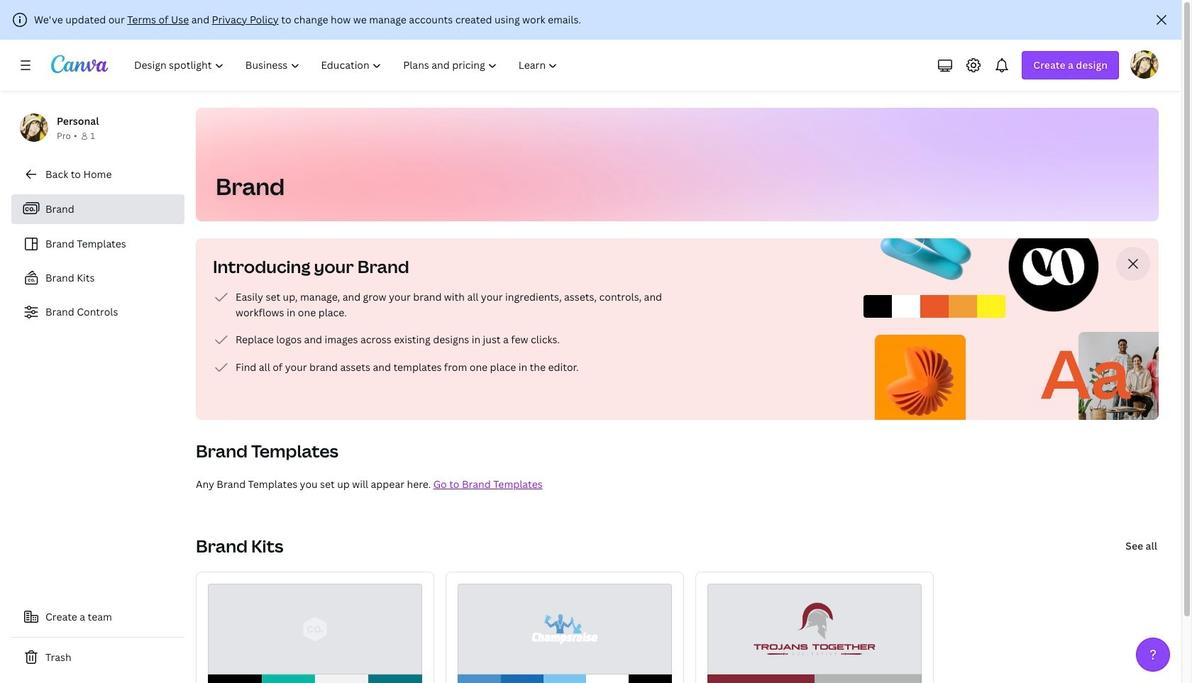 Task type: locate. For each thing, give the bounding box(es) containing it.
champsraise logo image
[[501, 594, 629, 666]]

list
[[11, 195, 185, 327], [213, 289, 667, 376]]

stephanie aranda image
[[1131, 50, 1159, 79]]

top level navigation element
[[125, 51, 570, 80]]



Task type: vqa. For each thing, say whether or not it's contained in the screenshot.
the right "list"
yes



Task type: describe. For each thing, give the bounding box(es) containing it.
0 horizontal spatial list
[[11, 195, 185, 327]]

1 horizontal spatial list
[[213, 289, 667, 376]]

trojans collective logo image
[[748, 594, 882, 666]]



